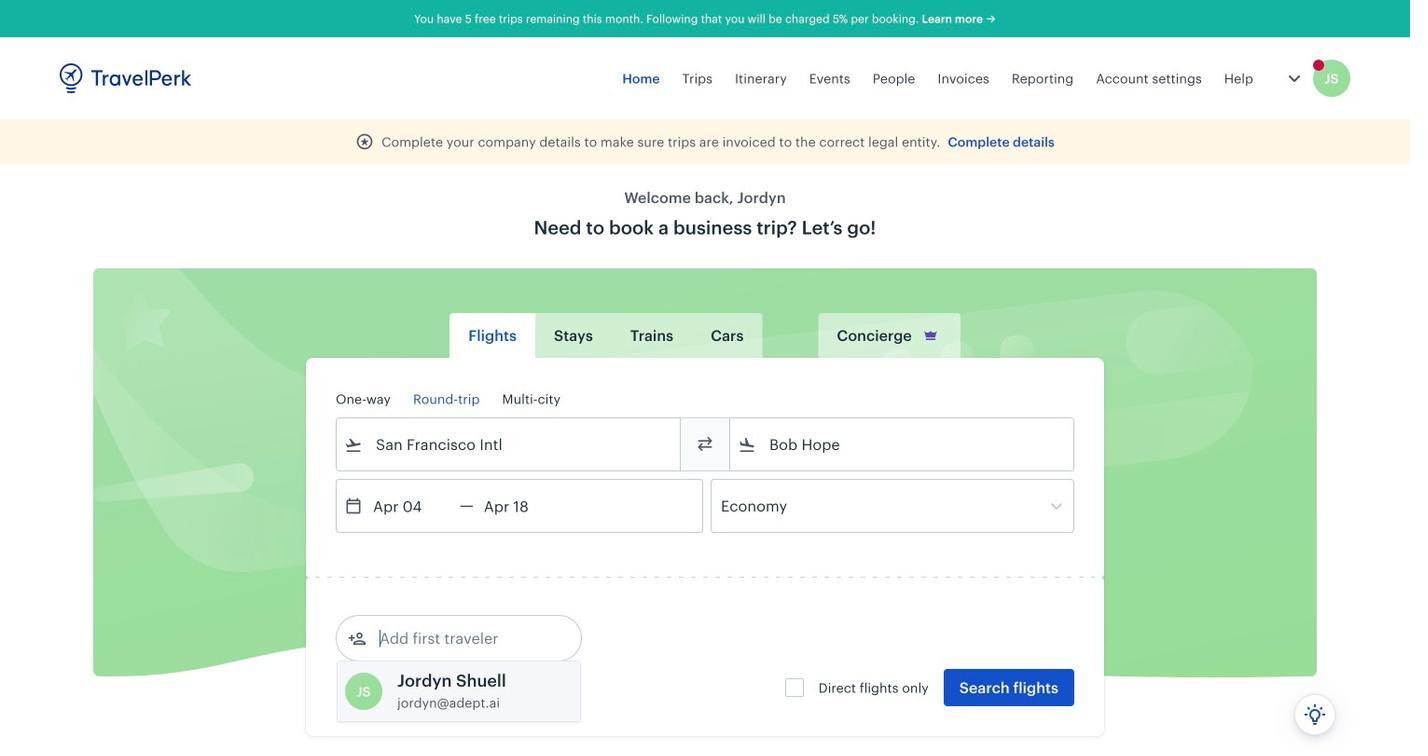 Task type: locate. For each thing, give the bounding box(es) containing it.
To search field
[[756, 430, 1049, 460]]

Add first traveler search field
[[367, 624, 561, 654]]

Depart text field
[[363, 480, 460, 533]]

From search field
[[363, 430, 656, 460]]

Return text field
[[474, 480, 571, 533]]



Task type: vqa. For each thing, say whether or not it's contained in the screenshot.
calendar application
no



